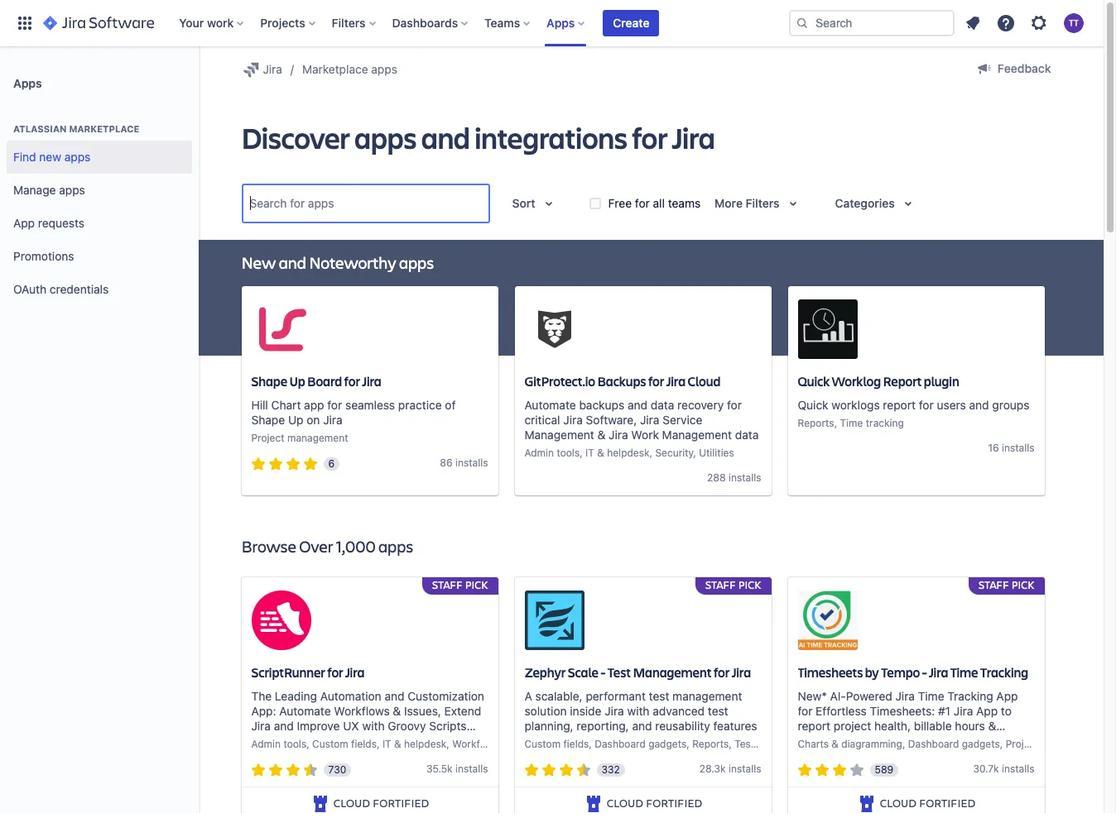 Task type: vqa. For each thing, say whether or not it's contained in the screenshot.
and
yes



Task type: describe. For each thing, give the bounding box(es) containing it.
s for timesheets by tempo - jira time tracking
[[1029, 763, 1035, 776]]

for inside hill chart app for seamless practice of shape up on jira project management
[[327, 398, 342, 412]]

advanced
[[653, 704, 705, 718]]

, down features
[[729, 738, 732, 751]]

hill
[[251, 398, 268, 412]]

install right '288'
[[729, 472, 756, 484]]

management inside hill chart app for seamless practice of shape up on jira project management
[[287, 432, 348, 445]]

staff pick for zephyr scale - test management for jira
[[706, 578, 761, 593]]

critical
[[525, 413, 560, 427]]

0 horizontal spatial admin
[[251, 738, 281, 751]]

quick worklog report plugin
[[798, 373, 959, 390]]

feedback button
[[965, 55, 1061, 82]]

management up advanced
[[633, 664, 712, 681]]

0 horizontal spatial apps
[[13, 76, 42, 90]]

hours
[[955, 719, 985, 733]]

workflows
[[334, 704, 390, 718]]

create button
[[603, 10, 660, 36]]

730
[[328, 764, 346, 777]]

appswitcher icon image
[[15, 13, 35, 33]]

health,
[[874, 719, 911, 733]]

16
[[988, 442, 999, 454]]

settings image
[[1029, 13, 1049, 33]]

automate inside automate backups and data recovery for critical jira software, jira service management & jira work management data admin tools , it & helpdesk , security , utilities
[[525, 398, 576, 412]]

for up features
[[714, 664, 730, 681]]

helpdesk inside automate backups and data recovery for critical jira software, jira service management & jira work management data admin tools , it & helpdesk , security , utilities
[[607, 447, 650, 459]]

new and noteworthy apps
[[241, 252, 434, 274]]

backups
[[597, 373, 646, 390]]

1 shape from the top
[[251, 373, 287, 390]]

issues,
[[404, 704, 441, 718]]

jira left the cloud
[[666, 373, 686, 390]]

tracking inside new* ai-powered jira time tracking app for effortless timesheets: #1 jira app to report project health, billable hours & capacity
[[948, 690, 993, 704]]

zephyr
[[525, 664, 566, 681]]

more
[[715, 196, 743, 210]]

for up 'automation'
[[327, 664, 343, 681]]

1 horizontal spatial test
[[708, 704, 728, 718]]

fortified for -
[[646, 796, 702, 812]]

hill chart app for seamless practice of shape up on jira project management
[[251, 398, 456, 445]]

1 vertical spatial tools
[[284, 738, 307, 751]]

promotions
[[13, 249, 74, 263]]

a scalable, performant test management solution inside jira with advanced test planning, reporting, and reusability features custom fields , dashboard gadgets , reports , testing & qa
[[525, 690, 795, 751]]

0 horizontal spatial data
[[651, 398, 674, 412]]

35.5k
[[426, 763, 453, 776]]

new* ai-powered jira time tracking app for effortless timesheets: #1 jira app to report project health, billable hours & capacity
[[798, 690, 1018, 748]]

timesheets
[[798, 664, 863, 681]]

it inside automate backups and data recovery for critical jira software, jira service management & jira work management data admin tools , it & helpdesk , security , utilities
[[586, 447, 594, 459]]

jira inside the leading automation and customization app: automate workflows & issues, extend jira and improve ux with groovy scripts and jql
[[251, 719, 271, 733]]

your work
[[179, 16, 234, 30]]

sort
[[512, 196, 535, 210]]

solution
[[525, 704, 567, 718]]

and inside quick worklogs report for users and groups reports , time tracking
[[969, 398, 989, 412]]

marketplace inside atlassian marketplace group
[[69, 123, 139, 134]]

new
[[39, 150, 61, 164]]

scriptrunner for jira image
[[251, 591, 311, 651]]

scale
[[568, 664, 599, 681]]

oauth
[[13, 282, 47, 296]]

app:
[[251, 704, 276, 718]]

quick for quick worklog report plugin
[[798, 373, 830, 390]]

more filters
[[715, 196, 780, 210]]

jira inside hill chart app for seamless practice of shape up on jira project management
[[323, 413, 343, 427]]

, up 30.7k install s
[[1000, 738, 1003, 751]]

billable
[[914, 719, 952, 733]]

, down scripts
[[447, 738, 450, 751]]

gitprotect.io
[[525, 373, 595, 390]]

charts & diagramming , dashboard gadgets , project management
[[798, 738, 1103, 751]]

jira link
[[241, 60, 282, 79]]

s for zephyr scale - test management for jira
[[756, 763, 761, 776]]

& inside the 'a scalable, performant test management solution inside jira with advanced test planning, reporting, and reusability features custom fields , dashboard gadgets , reports , testing & qa'
[[772, 738, 779, 751]]

cloud fortified for jira
[[334, 796, 429, 812]]

cloud
[[688, 373, 721, 390]]

improve
[[297, 719, 340, 733]]

oauth credentials link
[[7, 273, 192, 306]]

6 button
[[248, 454, 388, 474]]

staff pick for timesheets by tempo - jira time tracking
[[979, 578, 1035, 593]]

project inside hill chart app for seamless practice of shape up on jira project management
[[251, 432, 285, 445]]

banner containing your work
[[0, 0, 1104, 46]]

zephyr scale - test management for jira image
[[525, 591, 584, 651]]

& inside new* ai-powered jira time tracking app for effortless timesheets: #1 jira app to report project health, billable hours & capacity
[[988, 719, 997, 733]]

2 vertical spatial management
[[1042, 738, 1103, 751]]

install for timesheets by tempo - jira time tracking
[[1002, 763, 1029, 776]]

0 horizontal spatial test
[[649, 690, 669, 704]]

2 dashboard from the left
[[908, 738, 959, 751]]

, down workflows
[[377, 738, 380, 751]]

jira up features
[[732, 664, 751, 681]]

create
[[613, 16, 650, 30]]

reusability
[[655, 719, 710, 733]]

jira up work
[[640, 413, 660, 427]]

scripts
[[429, 719, 467, 733]]

for right the backups
[[648, 373, 664, 390]]

a
[[525, 690, 532, 704]]

capacity
[[798, 734, 843, 748]]

30.7k
[[973, 763, 999, 776]]

find new apps
[[13, 150, 91, 164]]

0 vertical spatial up
[[290, 373, 305, 390]]

cloud for tempo
[[880, 796, 917, 812]]

manage
[[13, 183, 56, 197]]

extend
[[444, 704, 481, 718]]

1 vertical spatial helpdesk
[[404, 738, 447, 751]]

marketplace apps link
[[302, 60, 397, 79]]

service
[[663, 413, 703, 427]]

quick for quick worklogs report for users and groups reports , time tracking
[[798, 398, 829, 412]]

2 vertical spatial app
[[976, 704, 998, 718]]

fortified for tempo
[[919, 796, 976, 812]]

jira right tempo
[[929, 664, 948, 681]]

s for scriptrunner for jira
[[483, 763, 488, 776]]

by
[[865, 664, 879, 681]]

free for all teams
[[608, 196, 701, 210]]

automate inside the leading automation and customization app: automate workflows & issues, extend jira and improve ux with groovy scripts and jql
[[279, 704, 331, 718]]

quick worklog report plugin image
[[798, 300, 857, 359]]

browse
[[241, 536, 296, 558]]

new*
[[798, 690, 827, 704]]

apps button
[[542, 10, 592, 36]]

the leading automation and customization app: automate workflows & issues, extend jira and improve ux with groovy scripts and jql
[[251, 690, 484, 748]]

discover apps and integrations for jira
[[241, 118, 715, 157]]

projects
[[260, 16, 305, 30]]

project
[[834, 719, 871, 733]]

filters button
[[327, 10, 382, 36]]

app inside "link"
[[13, 216, 35, 230]]

86 install s
[[440, 457, 488, 469]]

dashboard inside the 'a scalable, performant test management solution inside jira with advanced test planning, reporting, and reusability features custom fields , dashboard gadgets , reports , testing & qa'
[[595, 738, 646, 751]]

your profile and settings image
[[1064, 13, 1084, 33]]

, inside quick worklogs report for users and groups reports , time tracking
[[834, 417, 837, 430]]

for inside automate backups and data recovery for critical jira software, jira service management & jira work management data admin tools , it & helpdesk , security , utilities
[[727, 398, 742, 412]]

jira up 'automation'
[[345, 664, 365, 681]]

, down health,
[[903, 738, 905, 751]]

apps inside "link"
[[64, 150, 91, 164]]

sidebar navigation image
[[181, 66, 217, 99]]

30.7k install s
[[973, 763, 1035, 776]]

cloud fortified app badge image
[[584, 795, 603, 814]]

automation
[[320, 690, 381, 704]]

730 button
[[248, 761, 387, 781]]

app requests link
[[7, 207, 192, 240]]

1 vertical spatial time
[[950, 664, 978, 681]]

categories
[[835, 196, 895, 210]]

cloud for -
[[607, 796, 643, 812]]

Search field
[[789, 10, 955, 36]]

pick for scriptrunner for jira
[[465, 578, 488, 593]]

timesheets by tempo - jira time tracking image
[[798, 591, 857, 651]]

jira right critical
[[563, 413, 583, 427]]

apps right 1,000
[[378, 536, 413, 558]]

report
[[883, 373, 922, 390]]

jira up teams
[[672, 118, 715, 157]]

1 custom from the left
[[312, 738, 348, 751]]

discover
[[241, 118, 350, 157]]

, down reusability
[[687, 738, 690, 751]]

install for shape up board for jira
[[455, 457, 483, 469]]

board
[[307, 373, 342, 390]]

tools inside automate backups and data recovery for critical jira software, jira service management & jira work management data admin tools , it & helpdesk , security , utilities
[[557, 447, 580, 459]]

cloud for jira
[[334, 796, 370, 812]]

jira up timesheets:
[[896, 690, 915, 704]]

fields inside the 'a scalable, performant test management solution inside jira with advanced test planning, reporting, and reusability features custom fields , dashboard gadgets , reports , testing & qa'
[[563, 738, 589, 751]]

#1
[[938, 704, 951, 718]]

over
[[299, 536, 333, 558]]

jql
[[274, 734, 296, 748]]

apps up requests
[[59, 183, 85, 197]]

332
[[602, 764, 620, 777]]

reporting,
[[577, 719, 629, 733]]

timesheets by tempo - jira time tracking
[[798, 664, 1029, 681]]

all
[[653, 196, 665, 210]]

gitprotect.io backups for jira cloud image
[[525, 300, 584, 359]]



Task type: locate. For each thing, give the bounding box(es) containing it.
cloud right cloud fortified app badge icon
[[607, 796, 643, 812]]

1 horizontal spatial it
[[586, 447, 594, 459]]

on
[[307, 413, 320, 427]]

app left to
[[976, 704, 998, 718]]

1 pick from the left
[[465, 578, 488, 593]]

1 vertical spatial tracking
[[948, 690, 993, 704]]

worklogs
[[832, 398, 880, 412]]

1 dashboard from the left
[[595, 738, 646, 751]]

1 horizontal spatial marketplace
[[302, 62, 368, 76]]

0 vertical spatial time
[[840, 417, 863, 430]]

288
[[707, 472, 726, 484]]

2 pick from the left
[[738, 578, 761, 593]]

quick
[[798, 373, 830, 390], [798, 398, 829, 412]]

install for scriptrunner for jira
[[455, 763, 483, 776]]

filters inside filters dropdown button
[[332, 16, 366, 30]]

effortless
[[816, 704, 867, 718]]

shape up board for jira image
[[251, 300, 311, 359]]

data
[[651, 398, 674, 412], [735, 428, 759, 442]]

plugin
[[924, 373, 959, 390]]

atlassian marketplace
[[13, 123, 139, 134]]

jira up seamless
[[362, 373, 381, 390]]

install right 86
[[455, 457, 483, 469]]

1 vertical spatial data
[[735, 428, 759, 442]]

1 vertical spatial filters
[[746, 196, 780, 210]]

1 horizontal spatial staff pick
[[706, 578, 761, 593]]

1 cloud fortified from the left
[[334, 796, 429, 812]]

up left on at the left bottom of the page
[[288, 413, 304, 427]]

work
[[631, 428, 659, 442]]

admin inside automate backups and data recovery for critical jira software, jira service management & jira work management data admin tools , it & helpdesk , security , utilities
[[525, 447, 554, 459]]

0 horizontal spatial marketplace
[[69, 123, 139, 134]]

1 horizontal spatial project
[[1006, 738, 1039, 751]]

of
[[445, 398, 456, 412]]

cloud fortified down 589
[[880, 796, 976, 812]]

chart
[[271, 398, 301, 412]]

app up to
[[997, 690, 1018, 704]]

2 fields from the left
[[563, 738, 589, 751]]

atlassian marketplace group
[[7, 106, 192, 311]]

1 vertical spatial with
[[362, 719, 385, 733]]

1 horizontal spatial filters
[[746, 196, 780, 210]]

find new apps link
[[7, 141, 192, 174]]

pick for zephyr scale - test management for jira
[[738, 578, 761, 593]]

1 vertical spatial admin
[[251, 738, 281, 751]]

up inside hill chart app for seamless practice of shape up on jira project management
[[288, 413, 304, 427]]

0 horizontal spatial project
[[251, 432, 285, 445]]

1 horizontal spatial automate
[[525, 398, 576, 412]]

jira down the "app:"
[[251, 719, 271, 733]]

1 horizontal spatial fields
[[563, 738, 589, 751]]

0 horizontal spatial cloud fortified
[[334, 796, 429, 812]]

, down backups
[[580, 447, 583, 459]]

0 vertical spatial tracking
[[980, 664, 1029, 681]]

s right '288'
[[756, 472, 761, 484]]

helpdesk
[[607, 447, 650, 459], [404, 738, 447, 751]]

filters
[[332, 16, 366, 30], [746, 196, 780, 210]]

, down worklogs at the right of the page
[[834, 417, 837, 430]]

jira down software,
[[609, 428, 628, 442]]

1 horizontal spatial cloud fortified app badge image
[[857, 795, 877, 814]]

1 vertical spatial it
[[382, 738, 391, 751]]

fields up 332 'button'
[[563, 738, 589, 751]]

1 vertical spatial project
[[1006, 738, 1039, 751]]

1 horizontal spatial management
[[673, 690, 742, 704]]

install down workflow
[[455, 763, 483, 776]]

2 horizontal spatial staff pick
[[979, 578, 1035, 593]]

staff pick for scriptrunner for jira
[[432, 578, 488, 593]]

helpdesk down work
[[607, 447, 650, 459]]

admin
[[525, 447, 554, 459], [251, 738, 281, 751]]

promotions link
[[7, 240, 192, 273]]

marketplace down filters dropdown button
[[302, 62, 368, 76]]

,
[[834, 417, 837, 430], [580, 447, 583, 459], [650, 447, 653, 459], [693, 447, 696, 459], [307, 738, 309, 751], [377, 738, 380, 751], [447, 738, 450, 751], [589, 738, 592, 751], [687, 738, 690, 751], [729, 738, 732, 751], [903, 738, 905, 751], [1000, 738, 1003, 751]]

management down critical
[[525, 428, 594, 442]]

, down work
[[650, 447, 653, 459]]

admin down the "app:"
[[251, 738, 281, 751]]

1 vertical spatial report
[[798, 719, 831, 733]]

testing
[[735, 738, 769, 751]]

data up service
[[651, 398, 674, 412]]

2 - from the left
[[922, 664, 927, 681]]

project
[[251, 432, 285, 445], [1006, 738, 1039, 751]]

0 horizontal spatial cloud
[[334, 796, 370, 812]]

2 cloud from the left
[[607, 796, 643, 812]]

staff
[[432, 578, 463, 593], [706, 578, 736, 593], [979, 578, 1009, 593]]

2 cloud fortified from the left
[[607, 796, 702, 812]]

reports inside quick worklogs report for users and groups reports , time tracking
[[798, 417, 834, 430]]

it
[[586, 447, 594, 459], [382, 738, 391, 751]]

35.5k install s
[[426, 763, 488, 776]]

1 cloud fortified app badge image from the left
[[310, 795, 330, 814]]

cloud fortified app badge image
[[310, 795, 330, 814], [857, 795, 877, 814]]

3 cloud from the left
[[880, 796, 917, 812]]

app
[[304, 398, 324, 412]]

staff for zephyr scale - test management for jira
[[706, 578, 736, 593]]

3 staff from the left
[[979, 578, 1009, 593]]

staff for scriptrunner for jira
[[432, 578, 463, 593]]

0 vertical spatial app
[[13, 216, 35, 230]]

your
[[179, 16, 204, 30]]

apps right noteworthy
[[399, 252, 434, 274]]

for inside quick worklogs report for users and groups reports , time tracking
[[919, 398, 934, 412]]

custom
[[312, 738, 348, 751], [525, 738, 561, 751]]

management inside the 'a scalable, performant test management solution inside jira with advanced test planning, reporting, and reusability features custom fields , dashboard gadgets , reports , testing & qa'
[[673, 690, 742, 704]]

shape down the hill
[[251, 413, 285, 427]]

filters up marketplace apps
[[332, 16, 366, 30]]

marketplace apps
[[302, 62, 397, 76]]

oauth credentials
[[13, 282, 109, 296]]

browse over 1,000 apps
[[241, 536, 413, 558]]

report inside quick worklogs report for users and groups reports , time tracking
[[883, 398, 916, 412]]

0 vertical spatial report
[[883, 398, 916, 412]]

apps
[[547, 16, 575, 30], [13, 76, 42, 90]]

tools
[[557, 447, 580, 459], [284, 738, 307, 751]]

1 vertical spatial reports
[[692, 738, 729, 751]]

cloud fortified down 332 on the bottom right of the page
[[607, 796, 702, 812]]

288 install s
[[707, 472, 761, 484]]

1 horizontal spatial pick
[[738, 578, 761, 593]]

0 horizontal spatial pick
[[465, 578, 488, 593]]

customization
[[408, 690, 484, 704]]

banner
[[0, 0, 1104, 46]]

custom down the planning,
[[525, 738, 561, 751]]

1 vertical spatial marketplace
[[69, 123, 139, 134]]

primary element
[[10, 0, 789, 46]]

tools down "improve"
[[284, 738, 307, 751]]

s down workflow
[[483, 763, 488, 776]]

1 horizontal spatial data
[[735, 428, 759, 442]]

0 horizontal spatial helpdesk
[[404, 738, 447, 751]]

ai-
[[830, 690, 846, 704]]

backups
[[579, 398, 625, 412]]

scalable,
[[535, 690, 583, 704]]

1 vertical spatial up
[[288, 413, 304, 427]]

noteworthy
[[309, 252, 396, 274]]

0 vertical spatial admin
[[525, 447, 554, 459]]

admin down critical
[[525, 447, 554, 459]]

s for shape up board for jira
[[483, 457, 488, 469]]

1 vertical spatial apps
[[13, 76, 42, 90]]

1 horizontal spatial admin
[[525, 447, 554, 459]]

install down testing
[[729, 763, 756, 776]]

manage apps link
[[7, 174, 192, 207]]

s right 86
[[483, 457, 488, 469]]

apps down primary element
[[371, 62, 397, 76]]

time inside quick worklogs report for users and groups reports , time tracking
[[840, 417, 863, 430]]

context icon image
[[241, 60, 261, 79], [241, 60, 261, 79]]

pick
[[465, 578, 488, 593], [738, 578, 761, 593], [1012, 578, 1035, 593]]

test
[[608, 664, 631, 681]]

apps up atlassian
[[13, 76, 42, 90]]

0 vertical spatial it
[[586, 447, 594, 459]]

tempo
[[881, 664, 920, 681]]

dashboard down billable
[[908, 738, 959, 751]]

0 vertical spatial marketplace
[[302, 62, 368, 76]]

with up admin tools , custom fields , it & helpdesk , workflow
[[362, 719, 385, 733]]

apps inside popup button
[[547, 16, 575, 30]]

0 horizontal spatial gadgets
[[649, 738, 687, 751]]

0 horizontal spatial custom
[[312, 738, 348, 751]]

0 horizontal spatial fortified
[[373, 796, 429, 812]]

app requests
[[13, 216, 84, 230]]

, left "utilities"
[[693, 447, 696, 459]]

tracking up to
[[980, 664, 1029, 681]]

dashboard down reporting,
[[595, 738, 646, 751]]

0 horizontal spatial it
[[382, 738, 391, 751]]

0 horizontal spatial report
[[798, 719, 831, 733]]

custom down "improve"
[[312, 738, 348, 751]]

0 horizontal spatial -
[[601, 664, 605, 681]]

for right app
[[327, 398, 342, 412]]

automate
[[525, 398, 576, 412], [279, 704, 331, 718]]

1 fields from the left
[[351, 738, 377, 751]]

3 cloud fortified from the left
[[880, 796, 976, 812]]

notifications image
[[963, 13, 983, 33]]

reports inside the 'a scalable, performant test management solution inside jira with advanced test planning, reporting, and reusability features custom fields , dashboard gadgets , reports , testing & qa'
[[692, 738, 729, 751]]

0 vertical spatial filters
[[332, 16, 366, 30]]

cloud down 730
[[334, 796, 370, 812]]

- left test
[[601, 664, 605, 681]]

groovy
[[388, 719, 426, 733]]

1 horizontal spatial apps
[[547, 16, 575, 30]]

jira up "hours"
[[954, 704, 973, 718]]

admin tools , custom fields , it & helpdesk , workflow
[[251, 738, 496, 751]]

0 horizontal spatial staff pick
[[432, 578, 488, 593]]

shape inside hill chart app for seamless practice of shape up on jira project management
[[251, 413, 285, 427]]

tracking
[[866, 417, 904, 430]]

qa
[[781, 738, 795, 751]]

helpdesk down the groovy
[[404, 738, 447, 751]]

589
[[875, 764, 894, 777]]

, down "improve"
[[307, 738, 309, 751]]

gadgets down reusability
[[649, 738, 687, 751]]

report inside new* ai-powered jira time tracking app for effortless timesheets: #1 jira app to report project health, billable hours & capacity
[[798, 719, 831, 733]]

atlassian
[[13, 123, 67, 134]]

1 vertical spatial quick
[[798, 398, 829, 412]]

it down software,
[[586, 447, 594, 459]]

quick left worklogs at the right of the page
[[798, 398, 829, 412]]

2 staff from the left
[[706, 578, 736, 593]]

2 custom from the left
[[525, 738, 561, 751]]

2 horizontal spatial management
[[1042, 738, 1103, 751]]

1 horizontal spatial cloud
[[607, 796, 643, 812]]

jira down 'projects'
[[263, 62, 282, 76]]

0 horizontal spatial management
[[287, 432, 348, 445]]

cloud fortified app badge image for timesheets
[[857, 795, 877, 814]]

0 vertical spatial reports
[[798, 417, 834, 430]]

automate up critical
[[525, 398, 576, 412]]

1 vertical spatial management
[[673, 690, 742, 704]]

cloud fortified app badge image for scriptrunner
[[310, 795, 330, 814]]

0 vertical spatial test
[[649, 690, 669, 704]]

with inside the leading automation and customization app: automate workflows & issues, extend jira and improve ux with groovy scripts and jql
[[362, 719, 385, 733]]

gadgets down "hours"
[[962, 738, 1000, 751]]

1 horizontal spatial with
[[627, 704, 650, 718]]

0 vertical spatial helpdesk
[[607, 447, 650, 459]]

recovery
[[678, 398, 724, 412]]

0 horizontal spatial cloud fortified app badge image
[[310, 795, 330, 814]]

workflow
[[452, 738, 496, 751]]

0 vertical spatial data
[[651, 398, 674, 412]]

1 - from the left
[[601, 664, 605, 681]]

groups
[[992, 398, 1030, 412]]

1 vertical spatial shape
[[251, 413, 285, 427]]

3 fortified from the left
[[919, 796, 976, 812]]

0 horizontal spatial with
[[362, 719, 385, 733]]

1 horizontal spatial dashboard
[[908, 738, 959, 751]]

find
[[13, 150, 36, 164]]

0 vertical spatial management
[[287, 432, 348, 445]]

marketplace up find new apps "link"
[[69, 123, 139, 134]]

s down testing
[[756, 763, 761, 776]]

1 horizontal spatial -
[[922, 664, 927, 681]]

, down reporting,
[[589, 738, 592, 751]]

project down the hill
[[251, 432, 285, 445]]

jira inside the 'a scalable, performant test management solution inside jira with advanced test planning, reporting, and reusability features custom fields , dashboard gadgets , reports , testing & qa'
[[605, 704, 624, 718]]

cloud fortified for -
[[607, 796, 702, 812]]

cloud fortified for tempo
[[880, 796, 976, 812]]

timesheets:
[[870, 704, 935, 718]]

2 cloud fortified app badge image from the left
[[857, 795, 877, 814]]

1 horizontal spatial time
[[918, 690, 944, 704]]

quick inside quick worklogs report for users and groups reports , time tracking
[[798, 398, 829, 412]]

fortified down 28.3k
[[646, 796, 702, 812]]

reports up 28.3k
[[692, 738, 729, 751]]

fields down ux
[[351, 738, 377, 751]]

1 horizontal spatial report
[[883, 398, 916, 412]]

0 horizontal spatial tools
[[284, 738, 307, 751]]

fortified down 30.7k
[[919, 796, 976, 812]]

test up advanced
[[649, 690, 669, 704]]

ux
[[343, 719, 359, 733]]

filters right more
[[746, 196, 780, 210]]

pick for timesheets by tempo - jira time tracking
[[1012, 578, 1035, 593]]

dashboard
[[595, 738, 646, 751], [908, 738, 959, 751]]

3 pick from the left
[[1012, 578, 1035, 593]]

for right recovery
[[727, 398, 742, 412]]

for up free for all teams
[[632, 118, 667, 157]]

data up "288 install s" at the bottom right of the page
[[735, 428, 759, 442]]

inside
[[570, 704, 602, 718]]

marketplace inside marketplace apps link
[[302, 62, 368, 76]]

0 horizontal spatial fields
[[351, 738, 377, 751]]

1 horizontal spatial fortified
[[646, 796, 702, 812]]

practice
[[398, 398, 442, 412]]

for left all
[[635, 196, 650, 210]]

cloud fortified down 730
[[334, 796, 429, 812]]

install for zephyr scale - test management for jira
[[729, 763, 756, 776]]

2 vertical spatial time
[[918, 690, 944, 704]]

apps right the teams 'popup button'
[[547, 16, 575, 30]]

3 staff pick from the left
[[979, 578, 1035, 593]]

dashboards button
[[387, 10, 475, 36]]

cloud down 589
[[880, 796, 917, 812]]

with down "performant"
[[627, 704, 650, 718]]

0 horizontal spatial dashboard
[[595, 738, 646, 751]]

1 staff pick from the left
[[432, 578, 488, 593]]

& inside the leading automation and customization app: automate workflows & issues, extend jira and improve ux with groovy scripts and jql
[[393, 704, 401, 718]]

86
[[440, 457, 453, 469]]

free
[[608, 196, 632, 210]]

0 vertical spatial automate
[[525, 398, 576, 412]]

2 gadgets from the left
[[962, 738, 1000, 751]]

tracking up "hours"
[[948, 690, 993, 704]]

report
[[883, 398, 916, 412], [798, 719, 831, 733]]

0 horizontal spatial time
[[840, 417, 863, 430]]

s right 30.7k
[[1029, 763, 1035, 776]]

management down service
[[662, 428, 732, 442]]

2 horizontal spatial time
[[950, 664, 978, 681]]

6
[[328, 458, 335, 471]]

search image
[[796, 17, 809, 30]]

staff for timesheets by tempo - jira time tracking
[[979, 578, 1009, 593]]

report up capacity
[[798, 719, 831, 733]]

1 cloud from the left
[[334, 796, 370, 812]]

589 button
[[795, 761, 934, 781]]

scriptrunner for jira
[[251, 664, 365, 681]]

leading
[[275, 690, 317, 704]]

0 vertical spatial quick
[[798, 373, 830, 390]]

jira software image
[[43, 13, 154, 33], [43, 13, 154, 33]]

teams button
[[480, 10, 537, 36]]

0 horizontal spatial staff
[[432, 578, 463, 593]]

- right tempo
[[922, 664, 927, 681]]

your work button
[[174, 10, 250, 36]]

1 horizontal spatial reports
[[798, 417, 834, 430]]

0 horizontal spatial reports
[[692, 738, 729, 751]]

fortified for jira
[[373, 796, 429, 812]]

install right the 16
[[1002, 442, 1029, 454]]

1 quick from the top
[[798, 373, 830, 390]]

1 staff from the left
[[432, 578, 463, 593]]

dashboards
[[392, 16, 458, 30]]

1 horizontal spatial tools
[[557, 447, 580, 459]]

users
[[937, 398, 966, 412]]

worklog
[[832, 373, 881, 390]]

test up features
[[708, 704, 728, 718]]

shape up the hill
[[251, 373, 287, 390]]

1 vertical spatial app
[[997, 690, 1018, 704]]

for right board
[[344, 373, 360, 390]]

and inside the 'a scalable, performant test management solution inside jira with advanced test planning, reporting, and reusability features custom fields , dashboard gadgets , reports , testing & qa'
[[632, 719, 652, 733]]

fortified down 35.5k
[[373, 796, 429, 812]]

cloud fortified
[[334, 796, 429, 812], [607, 796, 702, 812], [880, 796, 976, 812]]

s right the 16
[[1029, 442, 1035, 454]]

2 horizontal spatial cloud fortified
[[880, 796, 976, 812]]

0 vertical spatial apps
[[547, 16, 575, 30]]

up up chart
[[290, 373, 305, 390]]

performant
[[586, 690, 646, 704]]

help image
[[996, 13, 1016, 33]]

time inside new* ai-powered jira time tracking app for effortless timesheets: #1 jira app to report project health, billable hours & capacity
[[918, 690, 944, 704]]

1 horizontal spatial cloud fortified
[[607, 796, 702, 812]]

for left users
[[919, 398, 934, 412]]

1 fortified from the left
[[373, 796, 429, 812]]

0 vertical spatial shape
[[251, 373, 287, 390]]

and inside automate backups and data recovery for critical jira software, jira service management & jira work management data admin tools , it & helpdesk , security , utilities
[[628, 398, 648, 412]]

0 vertical spatial tools
[[557, 447, 580, 459]]

28.3k install s
[[700, 763, 761, 776]]

Search for apps field
[[245, 189, 486, 219]]

shape up board for jira
[[251, 373, 381, 390]]

cloud fortified app badge image down the "730" button
[[310, 795, 330, 814]]

new
[[241, 252, 276, 274]]

0 horizontal spatial filters
[[332, 16, 366, 30]]

2 staff pick from the left
[[706, 578, 761, 593]]

1 horizontal spatial custom
[[525, 738, 561, 751]]

1 vertical spatial automate
[[279, 704, 331, 718]]

2 horizontal spatial pick
[[1012, 578, 1035, 593]]

2 fortified from the left
[[646, 796, 702, 812]]

2 horizontal spatial cloud
[[880, 796, 917, 812]]

1 gadgets from the left
[[649, 738, 687, 751]]

jira down "performant"
[[605, 704, 624, 718]]

install right 30.7k
[[1002, 763, 1029, 776]]

2 shape from the top
[[251, 413, 285, 427]]

for inside new* ai-powered jira time tracking app for effortless timesheets: #1 jira app to report project health, billable hours & capacity
[[798, 704, 813, 718]]

with inside the 'a scalable, performant test management solution inside jira with advanced test planning, reporting, and reusability features custom fields , dashboard gadgets , reports , testing & qa'
[[627, 704, 650, 718]]

2 quick from the top
[[798, 398, 829, 412]]

gitprotect.io backups for jira cloud
[[525, 373, 721, 390]]

gadgets inside the 'a scalable, performant test management solution inside jira with advanced test planning, reporting, and reusability features custom fields , dashboard gadgets , reports , testing & qa'
[[649, 738, 687, 751]]

jira right on at the left bottom of the page
[[323, 413, 343, 427]]

custom inside the 'a scalable, performant test management solution inside jira with advanced test planning, reporting, and reusability features custom fields , dashboard gadgets , reports , testing & qa'
[[525, 738, 561, 751]]

apps up search for apps field
[[354, 118, 417, 157]]



